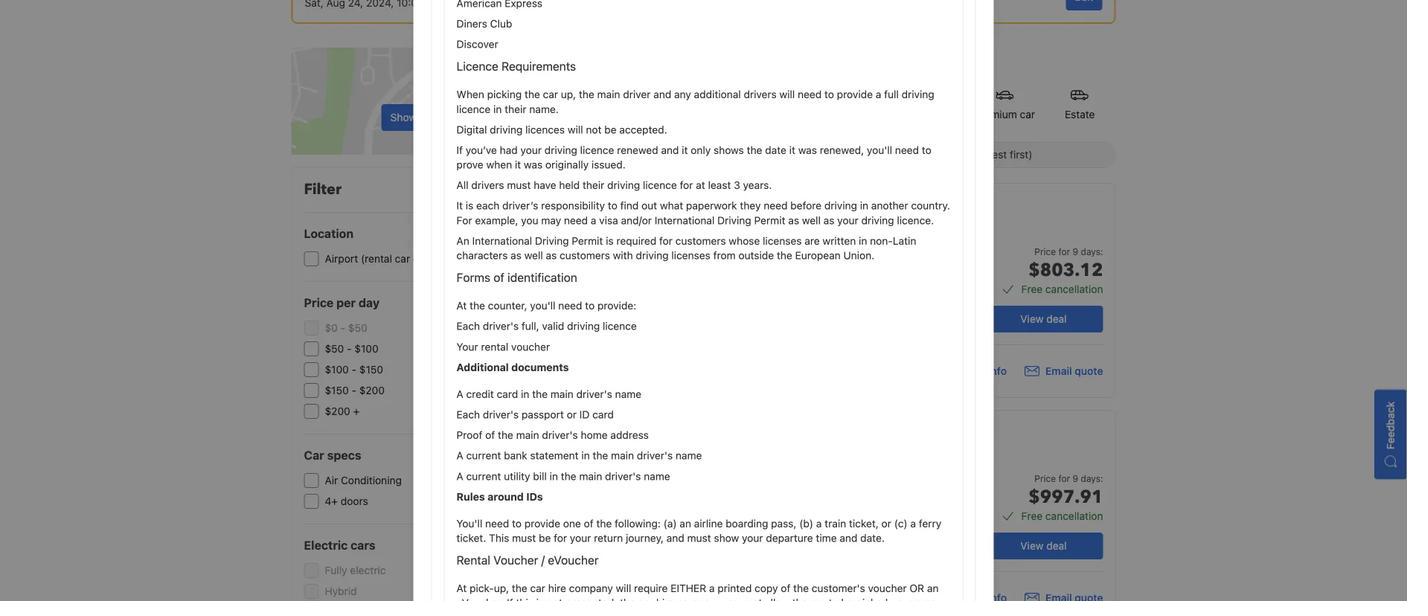 Task type: describe. For each thing, give the bounding box(es) containing it.
licence inside when picking the car up, the main driver and any additional drivers will need to provide a full driving licence in their name.
[[457, 103, 491, 116]]

filters
[[514, 182, 542, 194]]

as up identification
[[546, 250, 557, 262]]

car down 'customer's' on the right of page
[[811, 597, 826, 601]]

0 vertical spatial $100
[[354, 343, 379, 355]]

0 horizontal spatial customers
[[560, 250, 610, 262]]

your down "boarding"
[[742, 532, 763, 545]]

1 horizontal spatial their
[[583, 179, 604, 192]]

sort by
[[572, 148, 608, 161]]

train
[[825, 518, 846, 530]]

in inside "it is each driver's responsibility to find out what paperwork they need before driving in another country. for example, you may need a visa and/or international driving permit as well as your driving licence."
[[860, 200, 868, 212]]

you'll inside if you've had your driving licence renewed and it only shows the date it was renewed, you'll need to prove when it was originally issued.
[[867, 144, 892, 157]]

the up 'passport'
[[532, 388, 548, 401]]

cancellation for $803.12
[[1045, 283, 1103, 295]]

1 vertical spatial $100
[[325, 364, 349, 376]]

0 horizontal spatial will
[[568, 124, 583, 136]]

the right allow
[[792, 597, 808, 601]]

or inside you'll need to provide one of the following: (a) an airline boarding pass, (b) a train ticket, or (c) a ferry ticket. this must be for your return journey, and must show your departure time and date.
[[882, 518, 891, 530]]

each
[[476, 200, 500, 212]]

the inside an international driving permit is required for customers whose licenses are written in non-latin characters as well as customers with driving licenses from outside the european union.
[[777, 250, 792, 262]]

copy
[[755, 583, 778, 595]]

require
[[634, 583, 668, 595]]

they
[[740, 200, 761, 212]]

ticket.
[[457, 532, 486, 545]]

driving up find at the top of the page
[[607, 179, 640, 192]]

quote
[[1075, 365, 1103, 377]]

responsibility
[[541, 200, 605, 212]]

main for statement
[[611, 450, 634, 462]]

0 horizontal spatial $200
[[325, 405, 350, 417]]

country.
[[911, 200, 950, 212]]

characters
[[457, 250, 508, 262]]

view for $803.12
[[1021, 313, 1044, 325]]

time
[[816, 532, 837, 545]]

main for car
[[597, 89, 620, 101]]

for
[[457, 215, 472, 227]]

- for $150
[[352, 384, 356, 397]]

driving down another
[[861, 215, 894, 227]]

center)
[[413, 253, 448, 265]]

email
[[1046, 365, 1072, 377]]

passport
[[522, 409, 564, 421]]

at for at pick-up, the car hire company will require either a printed copy of the customer's voucher or an evoucher. if this is not presented, the car hire company may not allow the car to be picked up, or ma
[[457, 583, 467, 595]]

need down responsibility
[[564, 215, 588, 227]]

to inside you'll need to provide one of the following: (a) an airline boarding pass, (b) a train ticket, or (c) a ferry ticket. this must be for your return journey, and must show your departure time and date.
[[512, 518, 522, 530]]

a inside when picking the car up, the main driver and any additional drivers will need to provide a full driving licence in their name.
[[876, 89, 881, 101]]

car down require
[[638, 597, 653, 601]]

evoucher
[[548, 554, 599, 568]]

driving inside an international driving permit is required for customers whose licenses are written in non-latin characters as well as customers with driving licenses from outside the european union.
[[636, 250, 669, 262]]

$150 - $200
[[325, 384, 385, 397]]

a current utility bill in the main driver's name
[[457, 470, 670, 483]]

$803.12
[[1029, 258, 1103, 282]]

licence up 'out'
[[643, 179, 677, 192]]

for inside an international driving permit is required for customers whose licenses are written in non-latin characters as well as customers with driving licenses from outside the european union.
[[659, 235, 673, 247]]

as up similar
[[824, 215, 835, 227]]

a right (b)
[[816, 518, 822, 530]]

main up 'passport'
[[551, 388, 574, 401]]

compass
[[772, 229, 811, 240]]

the down home
[[593, 450, 608, 462]]

automatic
[[864, 258, 913, 270]]

electric
[[350, 564, 386, 577]]

proof
[[457, 429, 482, 442]]

your inside "it is each driver's responsibility to find out what paperwork they need before driving in another country. for example, you may need a visa and/or international driving permit as well as your driving licence."
[[837, 215, 859, 227]]

1 vertical spatial $150
[[325, 384, 349, 397]]

to inside if you've had your driving licence renewed and it only shows the date it was renewed, you'll need to prove when it was originally issued.
[[922, 144, 932, 157]]

1 horizontal spatial not
[[586, 124, 602, 136]]

sort by element
[[614, 141, 1116, 168]]

for inside you'll need to provide one of the following: (a) an airline boarding pass, (b) a train ticket, or (c) a ferry ticket. this must be for your return journey, and must show your departure time and date.
[[554, 532, 567, 545]]

2 horizontal spatial up,
[[891, 597, 906, 601]]

date
[[765, 144, 787, 157]]

airport inside button
[[795, 531, 830, 543]]

are
[[805, 235, 820, 247]]

premium car
[[975, 108, 1035, 121]]

5 seats
[[734, 258, 768, 270]]

at
[[696, 179, 705, 192]]

of right forms
[[494, 271, 504, 285]]

a current bank statement in the main driver's name
[[457, 450, 702, 462]]

their inside when picking the car up, the main driver and any additional drivers will need to provide a full driving licence in their name.
[[505, 103, 527, 116]]

free for $803.12
[[1021, 283, 1043, 295]]

main down each driver's passport or id card
[[516, 429, 539, 442]]

an
[[457, 235, 469, 247]]

well inside an international driving permit is required for customers whose licenses are written in non-latin characters as well as customers with driving licenses from outside the european union.
[[524, 250, 543, 262]]

important info
[[937, 365, 1007, 377]]

a for a current utility bill in the main driver's name
[[457, 470, 463, 483]]

european
[[795, 250, 841, 262]]

need inside when picking the car up, the main driver and any additional drivers will need to provide a full driving licence in their name.
[[798, 89, 822, 101]]

as up the compass
[[788, 215, 799, 227]]

$100 - $150
[[325, 364, 383, 376]]

drop-off date element
[[496, 0, 633, 10]]

0 horizontal spatial up,
[[494, 583, 509, 595]]

driving inside an international driving permit is required for customers whose licenses are written in non-latin characters as well as customers with driving licenses from outside the european union.
[[535, 235, 569, 247]]

the up this
[[512, 583, 527, 595]]

large
[[743, 506, 770, 518]]

either
[[671, 583, 706, 595]]

at pick-up, the car hire company will require either a printed copy of the customer's voucher or an evoucher. if this is not presented, the car hire company may not allow the car to be picked up, or ma
[[457, 583, 941, 601]]

- for $50
[[347, 343, 352, 355]]

1 vertical spatial hire
[[656, 597, 674, 601]]

the down a current bank statement in the main driver's name
[[561, 470, 576, 483]]

view deal button for $803.12
[[984, 306, 1103, 333]]

home
[[581, 429, 608, 442]]

additional
[[694, 89, 741, 101]]

have
[[534, 179, 556, 192]]

driving right valid
[[567, 320, 600, 333]]

your down one at the left bottom of the page
[[570, 532, 591, 545]]

licence down the provide:
[[603, 320, 637, 333]]

0 vertical spatial $50
[[348, 322, 367, 334]]

driver's
[[502, 200, 538, 212]]

supplied by drivalia image
[[586, 587, 632, 601]]

around
[[488, 491, 524, 503]]

a right (c)
[[910, 518, 916, 530]]

9 for $803.12
[[1073, 246, 1078, 257]]

$50 - $100
[[325, 343, 379, 355]]

customer's
[[812, 583, 865, 595]]

unlimited mileage
[[864, 506, 950, 518]]

in right bill
[[550, 470, 558, 483]]

free for $997.91
[[1021, 510, 1043, 522]]

ids
[[526, 491, 543, 503]]

by
[[596, 148, 608, 161]]

each for each driver's passport or id card
[[457, 409, 480, 421]]

similar
[[824, 229, 852, 240]]

paperwork
[[686, 200, 737, 212]]

0 vertical spatial licenses
[[763, 235, 802, 247]]

1 horizontal spatial $150
[[359, 364, 383, 376]]

first)
[[1010, 148, 1033, 161]]

provide:
[[597, 300, 636, 312]]

1 vertical spatial drivers
[[471, 179, 504, 192]]

permit inside an international driving permit is required for customers whose licenses are written in non-latin characters as well as customers with driving licenses from outside the european union.
[[572, 235, 603, 247]]

all drivers must have held their driving licence for at least 3 years.
[[457, 179, 772, 192]]

view deal for $997.91
[[1021, 540, 1067, 552]]

2 horizontal spatial not
[[747, 597, 762, 601]]

view deal button for $997.91
[[984, 533, 1103, 560]]

a inside "it is each driver's responsibility to find out what paperwork they need before driving in another country. for example, you may need a visa and/or international driving permit as well as your driving licence."
[[591, 215, 596, 227]]

and down train
[[840, 532, 858, 545]]

will inside at pick-up, the car hire company will require either a printed copy of the customer's voucher or an evoucher. if this is not presented, the car hire company may not allow the car to be picked up, or ma
[[616, 583, 631, 595]]

0 horizontal spatial cars
[[351, 538, 375, 553]]

per
[[336, 296, 356, 310]]

car specs
[[304, 448, 361, 462]]

voucher inside at pick-up, the car hire company will require either a printed copy of the customer's voucher or an evoucher. if this is not presented, the car hire company may not allow the car to be picked up, or ma
[[868, 583, 907, 595]]

ticket,
[[849, 518, 879, 530]]

2 horizontal spatial it
[[789, 144, 795, 157]]

voucher
[[494, 554, 538, 568]]

view deal for $803.12
[[1021, 313, 1067, 325]]

must up driver's on the top left
[[507, 179, 531, 192]]

0 vertical spatial airport
[[325, 253, 358, 265]]

0 vertical spatial 3
[[734, 179, 740, 192]]

utility
[[504, 470, 530, 483]]

car right (rental
[[395, 253, 410, 265]]

forms of identification
[[457, 271, 577, 285]]

1 horizontal spatial it
[[682, 144, 688, 157]]

ciampino for airport
[[746, 531, 793, 543]]

price for price for 9 days: $997.91
[[1035, 473, 1056, 484]]

1 horizontal spatial card
[[592, 409, 614, 421]]

a inside at pick-up, the car hire company will require either a printed copy of the customer's voucher or an evoucher. if this is not presented, the car hire company may not allow the car to be picked up, or ma
[[709, 583, 715, 595]]

rome ciampino airport
[[716, 531, 830, 543]]

the up digital driving licences will not be accepted.
[[579, 89, 594, 101]]

rome ciampino airport button
[[716, 531, 830, 543]]

car up this
[[530, 583, 545, 595]]

0 vertical spatial $200
[[359, 384, 385, 397]]

driving up 'had'
[[490, 124, 523, 136]]

may inside "it is each driver's responsibility to find out what paperwork they need before driving in another country. for example, you may need a visa and/or international driving permit as well as your driving licence."
[[541, 215, 561, 227]]

0 horizontal spatial not
[[547, 597, 563, 601]]

- for $100
[[352, 364, 357, 376]]

full
[[884, 89, 899, 101]]

1 vertical spatial you'll
[[530, 300, 555, 312]]

if inside if you've had your driving licence renewed and it only shows the date it was renewed, you'll need to prove when it was originally issued.
[[457, 144, 463, 157]]

driving up similar
[[824, 200, 857, 212]]

rome for rome ciampino airport: 24 cars available
[[572, 47, 622, 72]]

1 horizontal spatial company
[[677, 597, 721, 601]]

printed
[[718, 583, 752, 595]]

it is each driver's responsibility to find out what paperwork they need before driving in another country. for example, you may need a visa and/or international driving permit as well as your driving licence.
[[457, 200, 950, 227]]

(b)
[[799, 518, 813, 530]]

driving inside "it is each driver's responsibility to find out what paperwork they need before driving in another country. for example, you may need a visa and/or international driving permit as well as your driving licence."
[[717, 215, 751, 227]]

the down forms
[[470, 300, 485, 312]]

free cancellation for $803.12
[[1021, 283, 1103, 295]]

search summary element
[[291, 0, 1116, 24]]

you'll need to provide one of the following: (a) an airline boarding pass, (b) a train ticket, or (c) a ferry ticket. this must be for your return journey, and must show your departure time and date.
[[457, 518, 942, 545]]

need inside you'll need to provide one of the following: (a) an airline boarding pass, (b) a train ticket, or (c) a ferry ticket. this must be for your return journey, and must show your departure time and date.
[[485, 518, 509, 530]]

1 horizontal spatial customers
[[675, 235, 726, 247]]

unlimited
[[864, 506, 909, 518]]

price for price for 9 days: $803.12
[[1035, 246, 1056, 257]]

0 vertical spatial hire
[[548, 583, 566, 595]]

when picking the car up, the main driver and any additional drivers will need to provide a full driving licence in their name.
[[457, 89, 934, 116]]

in down home
[[581, 450, 590, 462]]

return
[[594, 532, 623, 545]]

day
[[359, 296, 380, 310]]

driving inside when picking the car up, the main driver and any additional drivers will need to provide a full driving licence in their name.
[[902, 89, 934, 101]]

deal for $803.12
[[1046, 313, 1067, 325]]

1 horizontal spatial cars
[[814, 47, 849, 72]]

each driver's full, valid driving licence
[[457, 320, 637, 333]]

rental
[[481, 341, 508, 353]]

- for $0
[[341, 322, 345, 334]]

+
[[353, 405, 360, 417]]

all
[[457, 179, 468, 192]]

is inside an international driving permit is required for customers whose licenses are written in non-latin characters as well as customers with driving licenses from outside the european union.
[[606, 235, 614, 247]]

price for 9 days: $803.12
[[1029, 246, 1103, 282]]

0 horizontal spatial $50
[[325, 343, 344, 355]]

0 vertical spatial name
[[615, 388, 642, 401]]

for inside price for 9 days: $803.12
[[1058, 246, 1070, 257]]

in up each driver's passport or id card
[[521, 388, 529, 401]]

the down require
[[620, 597, 635, 601]]

licences
[[525, 124, 565, 136]]

show on map
[[390, 111, 455, 124]]

conditioning
[[341, 474, 402, 487]]

following:
[[615, 518, 661, 530]]



Task type: vqa. For each thing, say whether or not it's contained in the screenshot.
"Free" associated with Free Cancellation
no



Task type: locate. For each thing, give the bounding box(es) containing it.
may right you
[[541, 215, 561, 227]]

price (lowest first)
[[945, 148, 1033, 161]]

to inside when picking the car up, the main driver and any additional drivers will need to provide a full driving licence in their name.
[[825, 89, 834, 101]]

1 vertical spatial was
[[524, 159, 543, 171]]

free cancellation down $997.91
[[1021, 510, 1103, 522]]

location
[[304, 227, 353, 241]]

1 vertical spatial view
[[1021, 540, 1044, 552]]

latin
[[893, 235, 916, 247]]

3 left large
[[734, 506, 740, 518]]

will left require
[[616, 583, 631, 595]]

0 vertical spatial was
[[798, 144, 817, 157]]

0 horizontal spatial $150
[[325, 384, 349, 397]]

international down the what
[[655, 215, 715, 227]]

your up similar
[[837, 215, 859, 227]]

in
[[493, 103, 502, 116], [860, 200, 868, 212], [859, 235, 867, 247], [521, 388, 529, 401], [581, 450, 590, 462], [550, 470, 558, 483]]

2 free from the top
[[1021, 510, 1043, 522]]

1 product card group from the top
[[572, 183, 1121, 398]]

each up proof
[[457, 409, 480, 421]]

or left id
[[567, 409, 577, 421]]

2 cancellation from the top
[[1045, 510, 1103, 522]]

only
[[691, 144, 711, 157]]

1 vertical spatial rome
[[716, 531, 744, 543]]

0 vertical spatial 9
[[1073, 246, 1078, 257]]

1 each from the top
[[457, 320, 480, 333]]

customers up from
[[675, 235, 726, 247]]

at for at the counter, you'll need to provide:
[[457, 300, 467, 312]]

0 vertical spatial international
[[655, 215, 715, 227]]

2 days: from the top
[[1081, 473, 1103, 484]]

statement
[[530, 450, 579, 462]]

if you've had your driving licence renewed and it only shows the date it was renewed, you'll need to prove when it was originally issued.
[[457, 144, 932, 171]]

mileage
[[912, 506, 950, 518]]

price inside price for 9 days: $803.12
[[1035, 246, 1056, 257]]

a
[[876, 89, 881, 101], [591, 215, 596, 227], [816, 518, 822, 530], [910, 518, 916, 530], [709, 583, 715, 595]]

0 horizontal spatial was
[[524, 159, 543, 171]]

0 horizontal spatial name
[[615, 388, 642, 401]]

1 vertical spatial international
[[472, 235, 532, 247]]

5
[[734, 258, 740, 270]]

1 vertical spatial company
[[677, 597, 721, 601]]

will up sort
[[568, 124, 583, 136]]

important info button
[[916, 364, 1007, 379]]

if inside at pick-up, the car hire company will require either a printed copy of the customer's voucher or an evoucher. if this is not presented, the car hire company may not allow the car to be picked up, or ma
[[507, 597, 513, 601]]

2 product card group from the top
[[572, 410, 1121, 601]]

price for 9 days: $997.91
[[1029, 473, 1103, 509]]

0 horizontal spatial company
[[569, 583, 613, 595]]

your rental voucher
[[457, 341, 550, 353]]

be inside at pick-up, the car hire company will require either a printed copy of the customer's voucher or an evoucher. if this is not presented, the car hire company may not allow the car to be picked up, or ma
[[841, 597, 853, 601]]

1 vertical spatial card
[[592, 409, 614, 421]]

2 horizontal spatial be
[[841, 597, 853, 601]]

to down 'customer's' on the right of page
[[829, 597, 838, 601]]

a for a current bank statement in the main driver's name
[[457, 450, 463, 462]]

of up allow
[[781, 583, 791, 595]]

3 inside product card group
[[734, 506, 740, 518]]

diners
[[457, 18, 487, 30]]

rome for rome ciampino airport
[[716, 531, 744, 543]]

9
[[1073, 246, 1078, 257], [1073, 473, 1078, 484]]

price for price per day
[[304, 296, 334, 310]]

1 vertical spatial licenses
[[671, 250, 711, 262]]

0 vertical spatial free
[[1021, 283, 1043, 295]]

1 horizontal spatial drivers
[[744, 89, 777, 101]]

renewed
[[617, 144, 658, 157]]

current down proof
[[466, 450, 501, 462]]

airport down the location
[[325, 253, 358, 265]]

cancellation for $997.91
[[1045, 510, 1103, 522]]

airline
[[694, 518, 723, 530]]

0 vertical spatial view deal
[[1021, 313, 1067, 325]]

permit inside "it is each driver's responsibility to find out what paperwork they need before driving in another country. for example, you may need a visa and/or international driving permit as well as your driving licence."
[[754, 215, 785, 227]]

ciampino down pass, on the right of the page
[[746, 531, 793, 543]]

airport:
[[714, 47, 782, 72]]

price inside price for 9 days: $997.91
[[1035, 473, 1056, 484]]

0 vertical spatial free cancellation
[[1021, 283, 1103, 295]]

2 each from the top
[[457, 409, 480, 421]]

fully
[[325, 564, 347, 577]]

the up bank
[[498, 429, 513, 442]]

rental voucher / evoucher
[[457, 554, 599, 568]]

not up sort by
[[586, 124, 602, 136]]

0 vertical spatial you'll
[[867, 144, 892, 157]]

an right (a)
[[680, 518, 691, 530]]

driving
[[902, 89, 934, 101], [490, 124, 523, 136], [545, 144, 577, 157], [607, 179, 640, 192], [824, 200, 857, 212], [861, 215, 894, 227], [636, 250, 669, 262], [567, 320, 600, 333]]

0 horizontal spatial is
[[466, 200, 474, 212]]

for down one at the left bottom of the page
[[554, 532, 567, 545]]

licence.
[[897, 215, 934, 227]]

1 vertical spatial will
[[568, 124, 583, 136]]

customers left the with
[[560, 250, 610, 262]]

free down $997.91
[[1021, 510, 1043, 522]]

card
[[497, 388, 518, 401], [592, 409, 614, 421]]

days: inside price for 9 days: $803.12
[[1081, 246, 1103, 257]]

this
[[489, 532, 509, 545]]

main left driver at top
[[597, 89, 620, 101]]

the inside you'll need to provide one of the following: (a) an airline boarding pass, (b) a train ticket, or (c) a ferry ticket. this must be for your return journey, and must show your departure time and date.
[[596, 518, 612, 530]]

1 vertical spatial provide
[[524, 518, 560, 530]]

1 vertical spatial $200
[[325, 405, 350, 417]]

product card group containing $997.91
[[572, 410, 1121, 601]]

days: inside price for 9 days: $997.91
[[1081, 473, 1103, 484]]

0 horizontal spatial ciampino
[[627, 47, 710, 72]]

car inside when picking the car up, the main driver and any additional drivers will need to provide a full driving licence in their name.
[[543, 89, 558, 101]]

2 9 from the top
[[1073, 473, 1078, 484]]

1 vertical spatial each
[[457, 409, 480, 421]]

boarding
[[726, 518, 768, 530]]

visa
[[599, 215, 618, 227]]

current for utility
[[466, 470, 501, 483]]

airport
[[325, 253, 358, 265], [795, 531, 830, 543]]

each
[[457, 320, 480, 333], [457, 409, 480, 421]]

for left at
[[680, 179, 693, 192]]

feedback button
[[1374, 390, 1407, 479]]

or inside "suv jeep compass or similar"
[[813, 229, 822, 240]]

specs
[[327, 448, 361, 462]]

to down around
[[512, 518, 522, 530]]

a up rules at bottom
[[457, 470, 463, 483]]

will down 24 on the top right
[[779, 89, 795, 101]]

0 horizontal spatial if
[[457, 144, 463, 157]]

1 vertical spatial customers
[[560, 250, 610, 262]]

1 deal from the top
[[1046, 313, 1067, 325]]

bill
[[533, 470, 547, 483]]

name for a current utility bill in the main driver's name
[[644, 470, 670, 483]]

1 vertical spatial airport
[[795, 531, 830, 543]]

a left credit
[[457, 388, 463, 401]]

permit down families
[[754, 215, 785, 227]]

to inside at pick-up, the car hire company will require either a printed copy of the customer's voucher or an evoucher. if this is not presented, the car hire company may not allow the car to be picked up, or ma
[[829, 597, 838, 601]]

price inside sort by 'element'
[[945, 148, 969, 161]]

in inside when picking the car up, the main driver and any additional drivers will need to provide a full driving licence in their name.
[[493, 103, 502, 116]]

and inside when picking the car up, the main driver and any additional drivers will need to provide a full driving licence in their name.
[[654, 89, 671, 101]]

0 horizontal spatial be
[[539, 532, 551, 545]]

1 vertical spatial 9
[[1073, 473, 1078, 484]]

1 vertical spatial current
[[466, 470, 501, 483]]

for
[[680, 179, 693, 192], [742, 199, 754, 209], [659, 235, 673, 247], [1058, 246, 1070, 257], [1058, 473, 1070, 484], [554, 532, 567, 545]]

2 vertical spatial be
[[841, 597, 853, 601]]

company up presented,
[[569, 583, 613, 595]]

you
[[521, 215, 538, 227]]

id
[[580, 409, 590, 421]]

days: for $997.91
[[1081, 473, 1103, 484]]

2 vertical spatial a
[[457, 470, 463, 483]]

was right date
[[798, 144, 817, 157]]

0 vertical spatial is
[[466, 200, 474, 212]]

must down airline on the bottom
[[687, 532, 711, 545]]

0 vertical spatial $150
[[359, 364, 383, 376]]

rules
[[457, 491, 485, 503]]

2 horizontal spatial is
[[606, 235, 614, 247]]

1 horizontal spatial hire
[[656, 597, 674, 601]]

your inside if you've had your driving licence renewed and it only shows the date it was renewed, you'll need to prove when it was originally issued.
[[521, 144, 542, 157]]

2 view deal button from the top
[[984, 533, 1103, 560]]

to up visa
[[608, 200, 617, 212]]

driving down you
[[535, 235, 569, 247]]

and
[[654, 89, 671, 101], [661, 144, 679, 157], [667, 532, 684, 545], [840, 532, 858, 545]]

need up valid
[[558, 300, 582, 312]]

1 vertical spatial an
[[927, 583, 939, 595]]

additional documents
[[457, 362, 569, 374]]

days: for $803.12
[[1081, 246, 1103, 257]]

view deal down $803.12
[[1021, 313, 1067, 325]]

an right or
[[927, 583, 939, 595]]

0 vertical spatial ciampino
[[627, 47, 710, 72]]

this
[[516, 597, 533, 601]]

hire down require
[[656, 597, 674, 601]]

well inside "it is each driver's responsibility to find out what paperwork they need before driving in another country. for example, you may need a visa and/or international driving permit as well as your driving licence."
[[802, 215, 821, 227]]

be down 'customer's' on the right of page
[[841, 597, 853, 601]]

or down or
[[909, 597, 919, 601]]

- right the $0
[[341, 322, 345, 334]]

price per day
[[304, 296, 380, 310]]

proof of the main driver's home address
[[457, 429, 649, 442]]

1 vertical spatial name
[[676, 450, 702, 462]]

9 for $997.91
[[1073, 473, 1078, 484]]

0 vertical spatial rome
[[572, 47, 622, 72]]

email quote
[[1046, 365, 1103, 377]]

and down (a)
[[667, 532, 684, 545]]

$150 up $200 +
[[325, 384, 349, 397]]

a for a credit card in the main driver's name
[[457, 388, 463, 401]]

the right copy
[[793, 583, 809, 595]]

$100 up $100 - $150
[[354, 343, 379, 355]]

or inside at pick-up, the car hire company will require either a printed copy of the customer's voucher or an evoucher. if this is not presented, the car hire company may not allow the car to be picked up, or ma
[[909, 597, 919, 601]]

0 vertical spatial provide
[[837, 89, 873, 101]]

driving inside if you've had your driving licence renewed and it only shows the date it was renewed, you'll need to prove when it was originally issued.
[[545, 144, 577, 157]]

whose
[[729, 235, 760, 247]]

1 vertical spatial may
[[724, 597, 744, 601]]

provide inside when picking the car up, the main driver and any additional drivers will need to provide a full driving licence in their name.
[[837, 89, 873, 101]]

of right proof
[[485, 429, 495, 442]]

up, inside when picking the car up, the main driver and any additional drivers will need to provide a full driving licence in their name.
[[561, 89, 576, 101]]

it left the only
[[682, 144, 688, 157]]

renewed,
[[820, 144, 864, 157]]

2 deal from the top
[[1046, 540, 1067, 552]]

9 inside price for 9 days: $997.91
[[1073, 473, 1078, 484]]

ciampino for airport:
[[627, 47, 710, 72]]

0 horizontal spatial international
[[472, 235, 532, 247]]

each for each driver's full, valid driving licence
[[457, 320, 480, 333]]

to up renewed,
[[825, 89, 834, 101]]

price for price (lowest first)
[[945, 148, 969, 161]]

1 9 from the top
[[1073, 246, 1078, 257]]

1 horizontal spatial $200
[[359, 384, 385, 397]]

1 horizontal spatial ciampino
[[746, 531, 793, 543]]

$0 - $50
[[325, 322, 367, 334]]

of inside you'll need to provide one of the following: (a) an airline boarding pass, (b) a train ticket, or (c) a ferry ticket. this must be for your return journey, and must show your departure time and date.
[[584, 518, 594, 530]]

cancellation down $803.12
[[1045, 283, 1103, 295]]

0 horizontal spatial it
[[515, 159, 521, 171]]

0 vertical spatial current
[[466, 450, 501, 462]]

free cancellation for $997.91
[[1021, 510, 1103, 522]]

$150 up $150 - $200
[[359, 364, 383, 376]]

additional
[[457, 362, 509, 374]]

as up forms of identification
[[511, 250, 522, 262]]

bank
[[504, 450, 527, 462]]

0 vertical spatial days:
[[1081, 246, 1103, 257]]

international inside "it is each driver's responsibility to find out what paperwork they need before driving in another country. for example, you may need a visa and/or international driving permit as well as your driving licence."
[[655, 215, 715, 227]]

shows
[[714, 144, 744, 157]]

at inside at pick-up, the car hire company will require either a printed copy of the customer's voucher or an evoucher. if this is not presented, the car hire company may not allow the car to be picked up, or ma
[[457, 583, 467, 595]]

- down $100 - $150
[[352, 384, 356, 397]]

licenses left from
[[671, 250, 711, 262]]

ideal for families
[[719, 199, 790, 209]]

a down proof
[[457, 450, 463, 462]]

main inside when picking the car up, the main driver and any additional drivers will need to provide a full driving licence in their name.
[[597, 89, 620, 101]]

1 days: from the top
[[1081, 246, 1103, 257]]

not right this
[[547, 597, 563, 601]]

1 vertical spatial driving
[[535, 235, 569, 247]]

0 vertical spatial up,
[[561, 89, 576, 101]]

hire down evoucher
[[548, 583, 566, 595]]

1 vertical spatial well
[[524, 250, 543, 262]]

for inside price for 9 days: $997.91
[[1058, 473, 1070, 484]]

1 vertical spatial cars
[[351, 538, 375, 553]]

0 vertical spatial driving
[[717, 215, 751, 227]]

licence inside if you've had your driving licence renewed and it only shows the date it was renewed, you'll need to prove when it was originally issued.
[[580, 144, 614, 157]]

product card group containing $803.12
[[572, 183, 1121, 398]]

presented,
[[565, 597, 617, 601]]

main for bill
[[579, 470, 602, 483]]

departure
[[766, 532, 813, 545]]

if left this
[[507, 597, 513, 601]]

permit down visa
[[572, 235, 603, 247]]

ciampino up any
[[627, 47, 710, 72]]

2 at from the top
[[457, 583, 467, 595]]

1 free from the top
[[1021, 283, 1043, 295]]

non-
[[870, 235, 893, 247]]

up,
[[561, 89, 576, 101], [494, 583, 509, 595], [891, 597, 906, 601]]

is inside at pick-up, the car hire company will require either a printed copy of the customer's voucher or an evoucher. if this is not presented, the car hire company may not allow the car to be picked up, or ma
[[536, 597, 544, 601]]

pass,
[[771, 518, 797, 530]]

requirements
[[502, 60, 576, 74]]

product card group
[[572, 183, 1121, 398], [572, 410, 1121, 601]]

identification
[[508, 271, 577, 285]]

and inside if you've had your driving licence renewed and it only shows the date it was renewed, you'll need to prove when it was originally issued.
[[661, 144, 679, 157]]

international inside an international driving permit is required for customers whose licenses are written in non-latin characters as well as customers with driving licenses from outside the european union.
[[472, 235, 532, 247]]

name.
[[529, 103, 559, 116]]

voucher down full,
[[511, 341, 550, 353]]

for right ideal
[[742, 199, 754, 209]]

0 vertical spatial voucher
[[511, 341, 550, 353]]

rental
[[457, 554, 490, 568]]

show on map button
[[291, 48, 554, 155]]

0 horizontal spatial provide
[[524, 518, 560, 530]]

diners club
[[457, 18, 512, 30]]

card right id
[[592, 409, 614, 421]]

is inside "it is each driver's responsibility to find out what paperwork they need before driving in another country. for example, you may need a visa and/or international driving permit as well as your driving licence."
[[466, 200, 474, 212]]

be inside you'll need to provide one of the following: (a) an airline boarding pass, (b) a train ticket, or (c) a ferry ticket. this must be for your return journey, and must show your departure time and date.
[[539, 532, 551, 545]]

2 horizontal spatial name
[[676, 450, 702, 462]]

0 horizontal spatial $100
[[325, 364, 349, 376]]

your
[[457, 341, 478, 353]]

to inside "it is each driver's responsibility to find out what paperwork they need before driving in another country. for example, you may need a visa and/or international driving permit as well as your driving licence."
[[608, 200, 617, 212]]

1 horizontal spatial driving
[[717, 215, 751, 227]]

provide inside you'll need to provide one of the following: (a) an airline boarding pass, (b) a train ticket, or (c) a ferry ticket. this must be for your return journey, and must show your departure time and date.
[[524, 518, 560, 530]]

need inside if you've had your driving licence renewed and it only shows the date it was renewed, you'll need to prove when it was originally issued.
[[895, 144, 919, 157]]

0 vertical spatial view deal button
[[984, 306, 1103, 333]]

1 horizontal spatial airport
[[795, 531, 830, 543]]

for up $997.91
[[1058, 473, 1070, 484]]

an inside you'll need to provide one of the following: (a) an airline boarding pass, (b) a train ticket, or (c) a ferry ticket. this must be for your return journey, and must show your departure time and date.
[[680, 518, 691, 530]]

their down the picking
[[505, 103, 527, 116]]

was up the have
[[524, 159, 543, 171]]

recommended
[[705, 148, 777, 161]]

0 vertical spatial will
[[779, 89, 795, 101]]

is
[[466, 200, 474, 212], [606, 235, 614, 247], [536, 597, 544, 601]]

if
[[457, 144, 463, 157], [507, 597, 513, 601]]

0 vertical spatial card
[[497, 388, 518, 401]]

car
[[304, 448, 324, 462]]

the up name.
[[525, 89, 540, 101]]

driver
[[623, 89, 651, 101]]

up, up "evoucher."
[[494, 583, 509, 595]]

it
[[457, 200, 463, 212]]

out
[[641, 200, 657, 212]]

must up rental voucher / evoucher
[[512, 532, 536, 545]]

in inside an international driving permit is required for customers whose licenses are written in non-latin characters as well as customers with driving licenses from outside the european union.
[[859, 235, 867, 247]]

current up rules at bottom
[[466, 470, 501, 483]]

name for a current bank statement in the main driver's name
[[676, 450, 702, 462]]

1 view from the top
[[1021, 313, 1044, 325]]

full,
[[522, 320, 539, 333]]

1 a from the top
[[457, 388, 463, 401]]

2 current from the top
[[466, 470, 501, 483]]

cars up electric
[[351, 538, 375, 553]]

ciampino inside button
[[746, 531, 793, 543]]

1 horizontal spatial well
[[802, 215, 821, 227]]

0 vertical spatial their
[[505, 103, 527, 116]]

driving down ideal
[[717, 215, 751, 227]]

0 vertical spatial be
[[604, 124, 617, 136]]

for right required
[[659, 235, 673, 247]]

9 inside price for 9 days: $803.12
[[1073, 246, 1078, 257]]

1 view deal button from the top
[[984, 306, 1103, 333]]

of inside at pick-up, the car hire company will require either a printed copy of the customer's voucher or an evoucher. if this is not presented, the car hire company may not allow the car to be picked up, or ma
[[781, 583, 791, 595]]

price left 'per'
[[304, 296, 334, 310]]

3 a from the top
[[457, 470, 463, 483]]

1 current from the top
[[466, 450, 501, 462]]

to up the country.
[[922, 144, 932, 157]]

company down "either"
[[677, 597, 721, 601]]

price up $803.12
[[1035, 246, 1056, 257]]

view for $997.91
[[1021, 540, 1044, 552]]

0 vertical spatial cars
[[814, 47, 849, 72]]

2 view deal from the top
[[1021, 540, 1067, 552]]

1 vertical spatial deal
[[1046, 540, 1067, 552]]

1 vertical spatial cancellation
[[1045, 510, 1103, 522]]

counter,
[[488, 300, 527, 312]]

in up union.
[[859, 235, 867, 247]]

1 vertical spatial product card group
[[572, 410, 1121, 601]]

$200 +
[[325, 405, 360, 417]]

0 horizontal spatial licenses
[[671, 250, 711, 262]]

1 view deal from the top
[[1021, 313, 1067, 325]]

to left the provide:
[[585, 300, 595, 312]]

picked
[[856, 597, 888, 601]]

the inside if you've had your driving licence renewed and it only shows the date it was renewed, you'll need to prove when it was originally issued.
[[747, 144, 762, 157]]

2 view from the top
[[1021, 540, 1044, 552]]

rome inside button
[[716, 531, 744, 543]]

deal for $997.91
[[1046, 540, 1067, 552]]

1 free cancellation from the top
[[1021, 283, 1103, 295]]

hire
[[548, 583, 566, 595], [656, 597, 674, 601]]

0 vertical spatial each
[[457, 320, 480, 333]]

1 horizontal spatial $100
[[354, 343, 379, 355]]

1 vertical spatial free
[[1021, 510, 1043, 522]]

info
[[988, 365, 1007, 377]]

deal down $803.12
[[1046, 313, 1067, 325]]

1 at from the top
[[457, 300, 467, 312]]

it right date
[[789, 144, 795, 157]]

0 vertical spatial company
[[569, 583, 613, 595]]

club
[[490, 18, 512, 30]]

0 horizontal spatial card
[[497, 388, 518, 401]]

9 up $803.12
[[1073, 246, 1078, 257]]

air conditioning
[[325, 474, 402, 487]]

current for bank
[[466, 450, 501, 462]]

rules around ids
[[457, 491, 543, 503]]

1 cancellation from the top
[[1045, 283, 1103, 295]]

1 vertical spatial view deal
[[1021, 540, 1067, 552]]

digital
[[457, 124, 487, 136]]

car inside button
[[1020, 108, 1035, 121]]

1 horizontal spatial $50
[[348, 322, 367, 334]]

will inside when picking the car up, the main driver and any additional drivers will need to provide a full driving licence in their name.
[[779, 89, 795, 101]]

1 horizontal spatial rome
[[716, 531, 744, 543]]

pick-up date element
[[305, 0, 443, 10]]

a credit card in the main driver's name
[[457, 388, 642, 401]]

licence requirements
[[457, 60, 576, 74]]

0 horizontal spatial an
[[680, 518, 691, 530]]

pick-
[[470, 583, 494, 595]]

1 vertical spatial days:
[[1081, 473, 1103, 484]]

electric cars
[[304, 538, 375, 553]]

need right the they
[[764, 200, 788, 212]]

in left another
[[860, 200, 868, 212]]

2 free cancellation from the top
[[1021, 510, 1103, 522]]

days: up $997.91
[[1081, 473, 1103, 484]]

an inside at pick-up, the car hire company will require either a printed copy of the customer's voucher or an evoucher. if this is not presented, the car hire company may not allow the car to be picked up, or ma
[[927, 583, 939, 595]]

may inside at pick-up, the car hire company will require either a printed copy of the customer's voucher or an evoucher. if this is not presented, the car hire company may not allow the car to be picked up, or ma
[[724, 597, 744, 601]]

email quote button
[[1025, 364, 1103, 379]]

view deal button down $997.91
[[984, 533, 1103, 560]]

an
[[680, 518, 691, 530], [927, 583, 939, 595]]

licence
[[457, 60, 498, 74]]

cars right 24 on the top right
[[814, 47, 849, 72]]

driving right full
[[902, 89, 934, 101]]

journey,
[[626, 532, 664, 545]]

1 horizontal spatial be
[[604, 124, 617, 136]]

2 a from the top
[[457, 450, 463, 462]]

cancellation down $997.91
[[1045, 510, 1103, 522]]

0 vertical spatial at
[[457, 300, 467, 312]]

drivers inside when picking the car up, the main driver and any additional drivers will need to provide a full driving licence in their name.
[[744, 89, 777, 101]]

0 horizontal spatial voucher
[[511, 341, 550, 353]]

at down forms
[[457, 300, 467, 312]]



